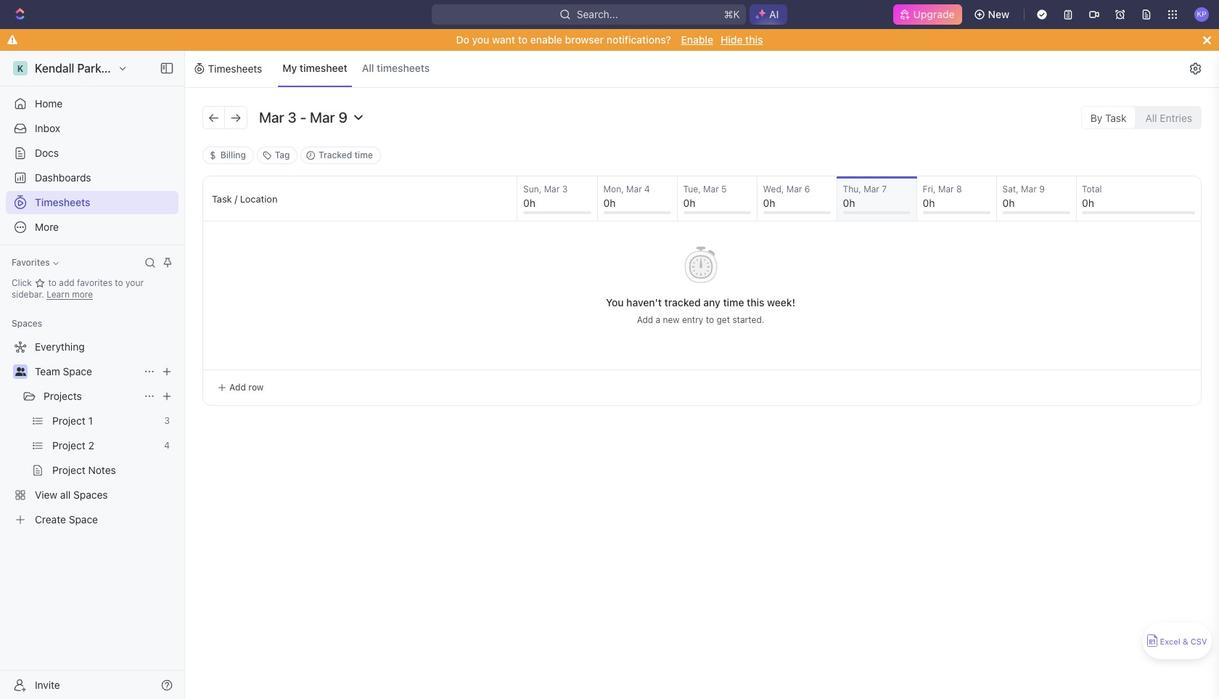 Task type: describe. For each thing, give the bounding box(es) containing it.
team
[[35, 365, 60, 377]]

favorites button
[[6, 254, 64, 271]]

task / location
[[212, 193, 278, 204]]

learn
[[47, 289, 70, 300]]

do
[[456, 33, 470, 46]]

space for team space
[[63, 365, 92, 377]]

to add favorites to your sidebar.
[[12, 277, 144, 300]]

a
[[656, 314, 661, 325]]

tracked
[[319, 150, 352, 160]]

←
[[208, 109, 220, 125]]

mar for thu, mar 7 0h
[[864, 184, 880, 195]]

mar 3 - mar 9 button
[[253, 105, 371, 129]]

0 vertical spatial this
[[746, 33, 763, 46]]

excel & csv
[[1160, 637, 1208, 646]]

mar for sun, mar 3 0h
[[544, 184, 560, 195]]

add row button
[[212, 379, 270, 396]]

time inside dropdown button
[[355, 150, 373, 160]]

notifications?
[[607, 33, 671, 46]]

mar for wed, mar 6 0h
[[787, 184, 802, 195]]

all timesheets link
[[358, 51, 434, 87]]

docs
[[35, 147, 59, 159]]

entries
[[1160, 111, 1193, 124]]

task inside button
[[1105, 111, 1127, 124]]

total 0h
[[1082, 184, 1102, 209]]

more
[[35, 221, 59, 233]]

create space link
[[6, 508, 176, 531]]

all for all entries
[[1146, 111, 1157, 124]]

project for project 1
[[52, 414, 85, 427]]

by task
[[1091, 111, 1127, 124]]

all
[[60, 489, 71, 501]]

sun,
[[523, 184, 542, 195]]

project for project 2
[[52, 439, 85, 451]]

hide
[[721, 33, 743, 46]]

0h for sun, mar 3 0h
[[523, 197, 536, 209]]

mar for tue, mar 5 0h
[[703, 184, 719, 195]]

total
[[1082, 184, 1102, 195]]

to left your
[[115, 277, 123, 288]]

mar for mon, mar 4 0h
[[626, 184, 642, 195]]

docs link
[[6, 142, 179, 165]]

thu, mar 7 0h
[[843, 184, 887, 209]]

user group image
[[15, 367, 26, 376]]

all entries
[[1146, 111, 1193, 124]]

everything
[[35, 340, 85, 353]]

/
[[235, 193, 237, 204]]

tree inside sidebar navigation
[[6, 335, 179, 531]]

kendall
[[35, 62, 74, 75]]

upgrade
[[913, 8, 955, 20]]

more
[[72, 289, 93, 300]]

add row
[[229, 382, 264, 393]]

new button
[[968, 3, 1018, 26]]

0h for tue, mar 5 0h
[[683, 197, 696, 209]]

parks's
[[77, 62, 117, 75]]

my timesheet link
[[278, 51, 352, 87]]

new
[[663, 314, 680, 325]]

project 1 link
[[52, 409, 159, 433]]

create
[[35, 513, 66, 526]]

dashboards
[[35, 171, 91, 184]]

favorites
[[77, 277, 112, 288]]

kp button
[[1190, 3, 1214, 26]]

week!
[[767, 296, 796, 308]]

everything link
[[6, 335, 176, 359]]

projects
[[44, 390, 82, 402]]

my timesheet
[[283, 62, 347, 74]]

project for project notes
[[52, 464, 85, 476]]

your
[[126, 277, 144, 288]]

new
[[988, 8, 1010, 20]]

&
[[1183, 637, 1189, 646]]

ai
[[769, 8, 779, 20]]

want
[[492, 33, 515, 46]]

3 inside tree
[[164, 415, 170, 426]]

any
[[704, 296, 721, 308]]

team space
[[35, 365, 92, 377]]

add inside add row dropdown button
[[229, 382, 246, 393]]

fri,
[[923, 184, 936, 195]]

mon,
[[604, 184, 624, 195]]

project 2
[[52, 439, 94, 451]]

1 vertical spatial spaces
[[73, 489, 108, 501]]

excel & csv link
[[1143, 623, 1212, 659]]

space for create space
[[69, 513, 98, 526]]

⌘k
[[725, 8, 740, 20]]

-
[[300, 109, 306, 126]]

home link
[[6, 92, 179, 115]]

do you want to enable browser notifications? enable hide this
[[456, 33, 763, 46]]

inbox
[[35, 122, 60, 134]]

tracked
[[665, 296, 701, 308]]

9 inside dropdown button
[[339, 109, 348, 126]]

location
[[240, 193, 278, 204]]

8
[[957, 184, 962, 195]]

1
[[88, 414, 93, 427]]

kendall parks's workspace, , element
[[13, 61, 28, 75]]



Task type: vqa. For each thing, say whether or not it's contained in the screenshot.
Thu, Mar 7 0h
yes



Task type: locate. For each thing, give the bounding box(es) containing it.
1 vertical spatial space
[[69, 513, 98, 526]]

mar left 5
[[703, 184, 719, 195]]

mar 3 - mar 9
[[259, 109, 351, 126]]

time up get
[[723, 296, 744, 308]]

tree containing everything
[[6, 335, 179, 531]]

9 up tracked time
[[339, 109, 348, 126]]

this right hide in the top of the page
[[746, 33, 763, 46]]

learn more link
[[47, 289, 93, 300]]

ai button
[[750, 4, 787, 25]]

k
[[17, 63, 23, 74]]

9 inside sat, mar 9 0h
[[1040, 184, 1045, 195]]

all left entries
[[1146, 111, 1157, 124]]

add
[[59, 277, 75, 288]]

sidebar navigation
[[0, 51, 188, 699]]

0h inside sat, mar 9 0h
[[1003, 197, 1015, 209]]

0h down thu,
[[843, 197, 855, 209]]

view all spaces
[[35, 489, 108, 501]]

mar left - in the left top of the page
[[259, 109, 284, 126]]

wed, mar 6 0h
[[763, 184, 810, 209]]

space inside create space link
[[69, 513, 98, 526]]

workspace
[[120, 62, 180, 75]]

1 horizontal spatial all
[[1146, 111, 1157, 124]]

9 right sat,
[[1040, 184, 1045, 195]]

3 inside dropdown button
[[288, 109, 297, 126]]

→ button
[[225, 106, 247, 128]]

create space
[[35, 513, 98, 526]]

0 vertical spatial add
[[637, 314, 653, 325]]

all timesheets
[[362, 62, 430, 74]]

mar inside thu, mar 7 0h
[[864, 184, 880, 195]]

to
[[518, 33, 528, 46], [48, 277, 57, 288], [115, 277, 123, 288], [706, 314, 714, 325]]

4 up project notes link
[[164, 440, 170, 451]]

entry
[[682, 314, 704, 325]]

2 project from the top
[[52, 439, 85, 451]]

task right by
[[1105, 111, 1127, 124]]

timesheets
[[208, 62, 262, 75], [35, 196, 90, 208]]

all inside all timesheets link
[[362, 62, 374, 74]]

tag
[[272, 150, 290, 160]]

project notes
[[52, 464, 116, 476]]

view
[[35, 489, 57, 501]]

1 vertical spatial task
[[212, 193, 232, 204]]

0 vertical spatial 3
[[288, 109, 297, 126]]

0 vertical spatial task
[[1105, 111, 1127, 124]]

0h for fri, mar 8 0h
[[923, 197, 935, 209]]

1 0h from the left
[[523, 197, 536, 209]]

0h inside fri, mar 8 0h
[[923, 197, 935, 209]]

1 vertical spatial time
[[723, 296, 744, 308]]

project inside project notes link
[[52, 464, 85, 476]]

click
[[12, 277, 34, 288]]

2 0h from the left
[[604, 197, 616, 209]]

learn more
[[47, 289, 93, 300]]

0h inside thu, mar 7 0h
[[843, 197, 855, 209]]

space inside the team space link
[[63, 365, 92, 377]]

wed,
[[763, 184, 784, 195]]

project inside project 2 link
[[52, 439, 85, 451]]

project up view all spaces
[[52, 464, 85, 476]]

you
[[472, 33, 490, 46]]

2 vertical spatial 3
[[164, 415, 170, 426]]

4 inside mon, mar 4 0h
[[645, 184, 650, 195]]

7
[[882, 184, 887, 195]]

0h for thu, mar 7 0h
[[843, 197, 855, 209]]

timesheets link
[[6, 191, 179, 214]]

by task button
[[1081, 106, 1136, 129]]

0 vertical spatial space
[[63, 365, 92, 377]]

1 horizontal spatial 9
[[1040, 184, 1045, 195]]

browser
[[565, 33, 604, 46]]

0 vertical spatial project
[[52, 414, 85, 427]]

0h inside tue, mar 5 0h
[[683, 197, 696, 209]]

billing
[[218, 150, 246, 160]]

this inside you haven't tracked any time this week! add a new entry to get started.
[[747, 296, 765, 308]]

mar inside wed, mar 6 0h
[[787, 184, 802, 195]]

2 vertical spatial project
[[52, 464, 85, 476]]

notes
[[88, 464, 116, 476]]

sat,
[[1003, 184, 1019, 195]]

spaces
[[12, 318, 42, 329], [73, 489, 108, 501]]

0h down total on the right top of the page
[[1082, 197, 1094, 209]]

my
[[283, 62, 297, 74]]

0 horizontal spatial task
[[212, 193, 232, 204]]

by
[[1091, 111, 1103, 124]]

4 inside tree
[[164, 440, 170, 451]]

1 horizontal spatial add
[[637, 314, 653, 325]]

0 horizontal spatial timesheets
[[35, 196, 90, 208]]

mar right sat,
[[1021, 184, 1037, 195]]

this up started.
[[747, 296, 765, 308]]

1 horizontal spatial time
[[723, 296, 744, 308]]

home
[[35, 97, 63, 110]]

0h
[[523, 197, 536, 209], [604, 197, 616, 209], [683, 197, 696, 209], [763, 197, 775, 209], [843, 197, 855, 209], [923, 197, 935, 209], [1003, 197, 1015, 209], [1082, 197, 1094, 209]]

1 vertical spatial add
[[229, 382, 246, 393]]

mar left 6
[[787, 184, 802, 195]]

all for all timesheets
[[362, 62, 374, 74]]

tree
[[6, 335, 179, 531]]

task left /
[[212, 193, 232, 204]]

1 horizontal spatial task
[[1105, 111, 1127, 124]]

timesheets
[[377, 62, 430, 74]]

0h inside 'sun, mar 3 0h'
[[523, 197, 536, 209]]

0h for mon, mar 4 0h
[[604, 197, 616, 209]]

enable
[[681, 33, 714, 46]]

timesheets down dashboards
[[35, 196, 90, 208]]

mar for fri, mar 8 0h
[[938, 184, 954, 195]]

1 project from the top
[[52, 414, 85, 427]]

3 right project 1 link
[[164, 415, 170, 426]]

to right want
[[518, 33, 528, 46]]

dashboards link
[[6, 166, 179, 189]]

0 vertical spatial spaces
[[12, 318, 42, 329]]

0 horizontal spatial all
[[362, 62, 374, 74]]

← button
[[203, 106, 225, 128]]

1 vertical spatial 4
[[164, 440, 170, 451]]

kendall parks's workspace
[[35, 62, 180, 75]]

0h down sat,
[[1003, 197, 1015, 209]]

3 project from the top
[[52, 464, 85, 476]]

you
[[606, 296, 624, 308]]

mar
[[259, 109, 284, 126], [310, 109, 335, 126], [544, 184, 560, 195], [626, 184, 642, 195], [703, 184, 719, 195], [787, 184, 802, 195], [864, 184, 880, 195], [938, 184, 954, 195], [1021, 184, 1037, 195]]

haven't
[[627, 296, 662, 308]]

7 0h from the left
[[1003, 197, 1015, 209]]

invite
[[35, 678, 60, 691]]

tue, mar 5 0h
[[683, 184, 727, 209]]

tracked time button
[[301, 147, 381, 164]]

project inside project 1 link
[[52, 414, 85, 427]]

project notes link
[[52, 459, 176, 482]]

sun, mar 3 0h
[[523, 184, 568, 209]]

4 0h from the left
[[763, 197, 775, 209]]

space down view all spaces link
[[69, 513, 98, 526]]

0 vertical spatial timesheets
[[208, 62, 262, 75]]

0 horizontal spatial 4
[[164, 440, 170, 451]]

add
[[637, 314, 653, 325], [229, 382, 246, 393]]

0 vertical spatial 4
[[645, 184, 650, 195]]

to inside you haven't tracked any time this week! add a new entry to get started.
[[706, 314, 714, 325]]

project left 1
[[52, 414, 85, 427]]

all entries button
[[1136, 106, 1202, 129]]

timesheets inside sidebar navigation
[[35, 196, 90, 208]]

2 horizontal spatial 3
[[562, 184, 568, 195]]

this
[[746, 33, 763, 46], [747, 296, 765, 308]]

1 horizontal spatial timesheets
[[208, 62, 262, 75]]

0 horizontal spatial 3
[[164, 415, 170, 426]]

1 vertical spatial timesheets
[[35, 196, 90, 208]]

0 vertical spatial 9
[[339, 109, 348, 126]]

mar right mon,
[[626, 184, 642, 195]]

0 horizontal spatial time
[[355, 150, 373, 160]]

add left row
[[229, 382, 246, 393]]

9
[[339, 109, 348, 126], [1040, 184, 1045, 195]]

1 horizontal spatial spaces
[[73, 489, 108, 501]]

4 right mon,
[[645, 184, 650, 195]]

mar right sun,
[[544, 184, 560, 195]]

0 vertical spatial all
[[362, 62, 374, 74]]

project 1
[[52, 414, 93, 427]]

projects link
[[44, 385, 138, 408]]

time right tracked
[[355, 150, 373, 160]]

mar right - in the left top of the page
[[310, 109, 335, 126]]

1 horizontal spatial 3
[[288, 109, 297, 126]]

sidebar.
[[12, 289, 44, 300]]

mar inside mon, mar 4 0h
[[626, 184, 642, 195]]

mar inside fri, mar 8 0h
[[938, 184, 954, 195]]

0h inside mon, mar 4 0h
[[604, 197, 616, 209]]

started.
[[733, 314, 765, 325]]

add inside you haven't tracked any time this week! add a new entry to get started.
[[637, 314, 653, 325]]

inbox link
[[6, 117, 179, 140]]

0h for wed, mar 6 0h
[[763, 197, 775, 209]]

all inside the all entries 'button'
[[1146, 111, 1157, 124]]

enable
[[530, 33, 562, 46]]

mar for sat, mar 9 0h
[[1021, 184, 1037, 195]]

you haven't tracked any time this week! add a new entry to get started.
[[606, 296, 796, 325]]

team space link
[[35, 360, 138, 383]]

mar inside sat, mar 9 0h
[[1021, 184, 1037, 195]]

3 left - in the left top of the page
[[288, 109, 297, 126]]

time inside you haven't tracked any time this week! add a new entry to get started.
[[723, 296, 744, 308]]

thu,
[[843, 184, 861, 195]]

2
[[88, 439, 94, 451]]

timesheets up the →
[[208, 62, 262, 75]]

mar left "8"
[[938, 184, 954, 195]]

mar inside 'sun, mar 3 0h'
[[544, 184, 560, 195]]

0h down wed,
[[763, 197, 775, 209]]

0h down tue, at the right top of the page
[[683, 197, 696, 209]]

0 horizontal spatial spaces
[[12, 318, 42, 329]]

1 vertical spatial 3
[[562, 184, 568, 195]]

6 0h from the left
[[923, 197, 935, 209]]

space
[[63, 365, 92, 377], [69, 513, 98, 526]]

project left "2"
[[52, 439, 85, 451]]

mar left the 7
[[864, 184, 880, 195]]

0h for sat, mar 9 0h
[[1003, 197, 1015, 209]]

0h inside wed, mar 6 0h
[[763, 197, 775, 209]]

get
[[717, 314, 730, 325]]

time
[[355, 150, 373, 160], [723, 296, 744, 308]]

1 vertical spatial all
[[1146, 111, 1157, 124]]

0 vertical spatial time
[[355, 150, 373, 160]]

favorites
[[12, 257, 50, 268]]

0h down "fri," in the top of the page
[[923, 197, 935, 209]]

1 horizontal spatial 4
[[645, 184, 650, 195]]

to up learn
[[48, 277, 57, 288]]

spaces up create space link
[[73, 489, 108, 501]]

0h down mon,
[[604, 197, 616, 209]]

spaces down sidebar.
[[12, 318, 42, 329]]

3 right sun,
[[562, 184, 568, 195]]

excel
[[1160, 637, 1181, 646]]

to left get
[[706, 314, 714, 325]]

1 vertical spatial this
[[747, 296, 765, 308]]

all left timesheets
[[362, 62, 374, 74]]

upgrade link
[[893, 4, 962, 25]]

row
[[248, 382, 264, 393]]

0 horizontal spatial add
[[229, 382, 246, 393]]

0 horizontal spatial 9
[[339, 109, 348, 126]]

tracked time
[[316, 150, 373, 160]]

fri, mar 8 0h
[[923, 184, 962, 209]]

3 0h from the left
[[683, 197, 696, 209]]

0h down sun,
[[523, 197, 536, 209]]

tue,
[[683, 184, 701, 195]]

mar inside tue, mar 5 0h
[[703, 184, 719, 195]]

3 inside 'sun, mar 3 0h'
[[562, 184, 568, 195]]

add left the a on the right top of page
[[637, 314, 653, 325]]

8 0h from the left
[[1082, 197, 1094, 209]]

6
[[805, 184, 810, 195]]

0h inside total 0h
[[1082, 197, 1094, 209]]

space down everything link
[[63, 365, 92, 377]]

1 vertical spatial 9
[[1040, 184, 1045, 195]]

1 vertical spatial project
[[52, 439, 85, 451]]

5 0h from the left
[[843, 197, 855, 209]]



